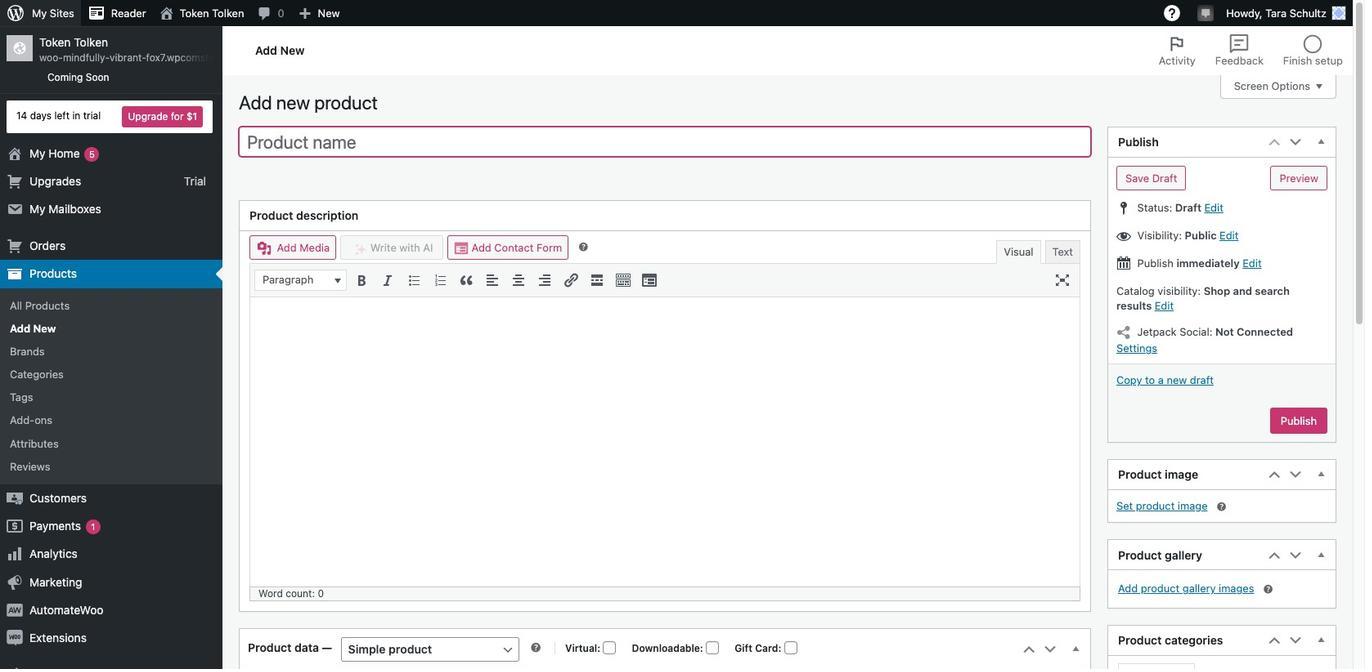 Task type: locate. For each thing, give the bounding box(es) containing it.
add
[[255, 43, 277, 57], [239, 92, 272, 114], [277, 241, 297, 254], [472, 241, 491, 254], [10, 322, 30, 335], [1118, 583, 1138, 596]]

product categories
[[1118, 634, 1223, 648]]

new right a
[[1167, 374, 1187, 387]]

add left media at the top left of the page
[[277, 241, 297, 254]]

token inside toolbar navigation
[[180, 7, 209, 20]]

trial
[[184, 174, 206, 188]]

token
[[180, 7, 209, 20], [39, 35, 71, 49]]

add new link
[[0, 317, 222, 340]]

product down add new product
[[247, 132, 309, 153]]

add new
[[255, 43, 305, 57], [10, 322, 56, 335]]

product left data
[[248, 641, 292, 655]]

connected
[[1237, 326, 1293, 339]]

days
[[30, 110, 52, 122]]

Product name text field
[[239, 127, 1091, 157]]

0 horizontal spatial new
[[33, 322, 56, 335]]

Gift Card: checkbox
[[784, 642, 797, 655]]

product up name
[[314, 92, 378, 114]]

finish
[[1283, 54, 1312, 67]]

product
[[314, 92, 378, 114], [1136, 500, 1175, 513], [1141, 583, 1180, 596]]

products right all
[[25, 299, 70, 312]]

1 vertical spatial edit button
[[1220, 229, 1239, 242]]

2 vertical spatial new
[[33, 322, 56, 335]]

add new inside main menu navigation
[[10, 322, 56, 335]]

tolken inside token tolken woo-mindfully-vibrant-fox7.wpcomstaging.com coming soon
[[74, 35, 108, 49]]

my for my home 5
[[29, 146, 45, 160]]

fox7.wpcomstaging.com
[[146, 52, 257, 64]]

0 vertical spatial new
[[318, 7, 340, 20]]

my for my sites
[[32, 7, 47, 20]]

0 vertical spatial edit button
[[1204, 201, 1224, 214]]

0 horizontal spatial token
[[39, 35, 71, 49]]

1 vertical spatial add new
[[10, 322, 56, 335]]

my inside my sites link
[[32, 7, 47, 20]]

0 left new link
[[278, 7, 284, 20]]

product down product gallery
[[1141, 583, 1180, 596]]

gallery left "images" on the bottom
[[1183, 583, 1216, 596]]

shop and search results
[[1116, 285, 1290, 313]]

product gallery
[[1118, 549, 1202, 562]]

for
[[171, 110, 184, 122]]

all products
[[10, 299, 70, 312]]

reviews
[[10, 460, 50, 473]]

product image
[[1118, 468, 1198, 482]]

upgrade for $1 button
[[122, 106, 203, 127]]

product for product categories
[[1118, 634, 1162, 648]]

edit down catalog visibility:
[[1155, 299, 1174, 313]]

howdy, tara schultz
[[1226, 7, 1327, 20]]

tab list containing activity
[[1149, 26, 1353, 75]]

my mailboxes link
[[0, 195, 222, 223]]

0 right 'count:'
[[318, 588, 324, 600]]

gift card:
[[735, 643, 784, 655]]

None submit
[[1116, 166, 1186, 190], [1270, 408, 1328, 434], [1116, 166, 1186, 190], [1270, 408, 1328, 434]]

add down all
[[10, 322, 30, 335]]

publish up the status: on the right top of page
[[1118, 135, 1159, 149]]

1 vertical spatial tolken
[[74, 35, 108, 49]]

product for product description
[[249, 209, 293, 223]]

tags
[[10, 391, 33, 404]]

my left home
[[29, 146, 45, 160]]

edit button up and
[[1243, 257, 1262, 270]]

visibility:
[[1158, 285, 1201, 298]]

0 horizontal spatial 0
[[278, 7, 284, 20]]

my sites
[[32, 7, 74, 20]]

edit for status: draft edit
[[1204, 201, 1224, 214]]

product data
[[248, 641, 319, 655]]

token inside token tolken woo-mindfully-vibrant-fox7.wpcomstaging.com coming soon
[[39, 35, 71, 49]]

preview link
[[1271, 166, 1328, 190]]

text button
[[1045, 241, 1081, 264]]

new inside main menu navigation
[[33, 322, 56, 335]]

product for product data
[[248, 641, 292, 655]]

add inside main menu navigation
[[10, 322, 30, 335]]

1 horizontal spatial new
[[1167, 374, 1187, 387]]

orders link
[[0, 232, 222, 260]]

visual button
[[996, 241, 1041, 264]]

tolken for token tolken
[[212, 7, 244, 20]]

my for my mailboxes
[[29, 202, 45, 216]]

0 vertical spatial publish
[[1118, 135, 1159, 149]]

my down 'upgrades' at the top left of the page
[[29, 202, 45, 216]]

new up product name
[[276, 92, 310, 114]]

publish down visibility: at the right of the page
[[1137, 257, 1174, 270]]

marketing
[[29, 575, 82, 589]]

paragraph button
[[255, 271, 346, 290]]

edit
[[1204, 201, 1224, 214], [1220, 229, 1239, 242], [1243, 257, 1262, 270], [1155, 299, 1174, 313]]

product up the set
[[1118, 468, 1162, 482]]

add new up brands
[[10, 322, 56, 335]]

edit right public
[[1220, 229, 1239, 242]]

visibility: public edit
[[1134, 229, 1239, 242]]

copy to a new draft link
[[1116, 374, 1214, 387]]

product left categories
[[1118, 634, 1162, 648]]

set product image
[[1116, 500, 1208, 513]]

copy
[[1116, 374, 1142, 387]]

0 vertical spatial product
[[314, 92, 378, 114]]

tolken for token tolken woo-mindfully-vibrant-fox7.wpcomstaging.com coming soon
[[74, 35, 108, 49]]

1 horizontal spatial 0
[[318, 588, 324, 600]]

1 vertical spatial new
[[1167, 374, 1187, 387]]

add down 0 link
[[255, 43, 277, 57]]

my
[[32, 7, 47, 20], [29, 146, 45, 160], [29, 202, 45, 216]]

my inside 'my mailboxes' link
[[29, 202, 45, 216]]

0 vertical spatial my
[[32, 7, 47, 20]]

14 days left in trial
[[16, 110, 101, 122]]

write
[[370, 241, 397, 254]]

1 vertical spatial my
[[29, 146, 45, 160]]

my left sites
[[32, 7, 47, 20]]

add-ons link
[[0, 409, 222, 432]]

1 vertical spatial token
[[39, 35, 71, 49]]

1 horizontal spatial token
[[180, 7, 209, 20]]

product for product image
[[1136, 500, 1175, 513]]

0 horizontal spatial add new
[[10, 322, 56, 335]]

0 vertical spatial gallery
[[1165, 549, 1202, 562]]

gallery up add product gallery images
[[1165, 549, 1202, 562]]

finish setup
[[1283, 54, 1343, 67]]

1 vertical spatial product
[[1136, 500, 1175, 513]]

screen options button
[[1220, 74, 1337, 99]]

sites
[[50, 7, 74, 20]]

Downloadable: checkbox
[[706, 642, 719, 655]]

edit button right public
[[1220, 229, 1239, 242]]

my sites link
[[0, 0, 81, 26]]

2 vertical spatial my
[[29, 202, 45, 216]]

new right 0 link
[[318, 7, 340, 20]]

new down 0 link
[[280, 43, 305, 57]]

0 vertical spatial image
[[1165, 468, 1198, 482]]

2 horizontal spatial new
[[318, 7, 340, 20]]

product down the set
[[1118, 549, 1162, 562]]

automatewoo
[[29, 603, 103, 617]]

brands
[[10, 345, 45, 358]]

edit button
[[1204, 201, 1224, 214], [1220, 229, 1239, 242], [1243, 257, 1262, 270]]

edit button right draft
[[1204, 201, 1224, 214]]

immediately
[[1177, 257, 1240, 270]]

1 vertical spatial 0
[[318, 588, 324, 600]]

product for product image
[[1118, 468, 1162, 482]]

product up add media button
[[249, 209, 293, 223]]

image up set product image
[[1165, 468, 1198, 482]]

customers link
[[0, 485, 222, 513]]

catalog visibility:
[[1116, 285, 1204, 298]]

edit up and
[[1243, 257, 1262, 270]]

jetpack social: not connected settings
[[1116, 326, 1293, 355]]

image
[[1165, 468, 1198, 482], [1178, 500, 1208, 513]]

product right the set
[[1136, 500, 1175, 513]]

0 vertical spatial 0
[[278, 7, 284, 20]]

edit for publish immediately edit
[[1243, 257, 1262, 270]]

activity button
[[1149, 26, 1205, 75]]

tolken left 0 link
[[212, 7, 244, 20]]

edit right draft
[[1204, 201, 1224, 214]]

1 vertical spatial new
[[280, 43, 305, 57]]

paragraph
[[263, 273, 313, 286]]

1 vertical spatial gallery
[[1183, 583, 1216, 596]]

add new down 0 link
[[255, 43, 305, 57]]

settings link
[[1116, 342, 1157, 355]]

tolken inside toolbar navigation
[[212, 7, 244, 20]]

token up fox7.wpcomstaging.com
[[180, 7, 209, 20]]

add-ons
[[10, 414, 52, 427]]

main menu navigation
[[0, 26, 257, 670]]

for best results, upload jpeg or png files that are 1000 by 1000 pixels or larger. maximum upload file size: 2 gb. image
[[1262, 584, 1275, 597]]

5
[[89, 149, 95, 159]]

0 horizontal spatial new
[[276, 92, 310, 114]]

0 inside toolbar navigation
[[278, 7, 284, 20]]

products down orders
[[29, 267, 77, 281]]

token for token tolken
[[180, 7, 209, 20]]

1 horizontal spatial add new
[[255, 43, 305, 57]]

add down product gallery
[[1118, 583, 1138, 596]]

all
[[10, 299, 22, 312]]

0 horizontal spatial tolken
[[74, 35, 108, 49]]

2 vertical spatial product
[[1141, 583, 1180, 596]]

finish setup button
[[1273, 26, 1353, 75]]

0 vertical spatial tolken
[[212, 7, 244, 20]]

1 vertical spatial publish
[[1137, 257, 1174, 270]]

new down "all products"
[[33, 322, 56, 335]]

1 horizontal spatial tolken
[[212, 7, 244, 20]]

my mailboxes
[[29, 202, 101, 216]]

tab list
[[1149, 26, 1353, 75]]

my home 5
[[29, 146, 95, 160]]

0 vertical spatial token
[[180, 7, 209, 20]]

product for product gallery
[[1141, 583, 1180, 596]]

media
[[300, 241, 330, 254]]

image left for best results, upload jpeg or png files that are 1000 by 1000 pixels or larger. maximum upload file size: 2 gb. icon in the bottom right of the page
[[1178, 500, 1208, 513]]

describe this product. what makes it unique? what are its most important features? image
[[577, 241, 590, 254]]

token for token tolken woo-mindfully-vibrant-fox7.wpcomstaging.com coming soon
[[39, 35, 71, 49]]

2 vertical spatial edit button
[[1243, 257, 1262, 270]]

tolken up mindfully-
[[74, 35, 108, 49]]

0
[[278, 7, 284, 20], [318, 588, 324, 600]]

0 vertical spatial new
[[276, 92, 310, 114]]

token up woo-
[[39, 35, 71, 49]]

toolbar navigation
[[0, 0, 1353, 29]]

token tolken link
[[153, 0, 251, 26]]



Task type: vqa. For each thing, say whether or not it's contained in the screenshot.
mode to the bottom
no



Task type: describe. For each thing, give the bounding box(es) containing it.
social:
[[1180, 326, 1213, 339]]

card:
[[755, 643, 781, 655]]

jetpack
[[1137, 326, 1177, 339]]

add left contact
[[472, 241, 491, 254]]

ons
[[34, 414, 52, 427]]

1
[[91, 522, 95, 533]]

analytics
[[29, 548, 78, 561]]

to
[[1145, 374, 1155, 387]]

categories
[[10, 368, 64, 381]]

0 vertical spatial products
[[29, 267, 77, 281]]

all products link
[[0, 294, 222, 317]]

$1
[[186, 110, 197, 122]]

publish for publish
[[1118, 135, 1159, 149]]

orders
[[29, 239, 66, 253]]

tara
[[1266, 7, 1287, 20]]

add media button
[[249, 236, 336, 260]]

product name
[[247, 132, 356, 153]]

attributes
[[10, 437, 59, 450]]

mailboxes
[[49, 202, 101, 216]]

settings
[[1116, 342, 1157, 355]]

activity
[[1159, 54, 1196, 67]]

a
[[1158, 374, 1164, 387]]

add up product name
[[239, 92, 272, 114]]

form
[[537, 241, 562, 254]]

results
[[1116, 299, 1152, 313]]

edit for visibility: public edit
[[1220, 229, 1239, 242]]

visibility:
[[1137, 229, 1182, 242]]

notification image
[[1199, 6, 1212, 19]]

edit link
[[1155, 299, 1174, 313]]

add contact form
[[469, 241, 562, 254]]

upgrade for $1
[[128, 110, 197, 122]]

status: draft edit
[[1134, 201, 1224, 214]]

schultz
[[1290, 7, 1327, 20]]

reviews link
[[0, 455, 222, 479]]

left
[[54, 110, 70, 122]]

1 vertical spatial products
[[25, 299, 70, 312]]

description
[[296, 209, 359, 223]]

set
[[1116, 500, 1133, 513]]

ai
[[423, 241, 433, 254]]

home
[[49, 146, 80, 160]]

payments
[[29, 520, 81, 533]]

set product image link
[[1116, 499, 1208, 515]]

and
[[1233, 285, 1252, 298]]

status:
[[1137, 201, 1172, 214]]

14
[[16, 110, 27, 122]]

new link
[[291, 0, 346, 26]]

edit button for status: draft edit
[[1204, 201, 1224, 214]]

draft
[[1190, 374, 1214, 387]]

images
[[1219, 583, 1254, 596]]

gift
[[735, 643, 753, 655]]

attributes link
[[0, 432, 222, 455]]

search
[[1255, 285, 1290, 298]]

1 horizontal spatial new
[[280, 43, 305, 57]]

paragraph button
[[254, 270, 347, 291]]

text
[[1052, 245, 1073, 258]]

vibrant-
[[110, 52, 146, 64]]

public
[[1185, 229, 1217, 242]]

0 link
[[251, 0, 291, 26]]

token tolken
[[180, 7, 244, 20]]

publish for publish immediately edit
[[1137, 257, 1174, 270]]

word
[[258, 588, 283, 600]]

add contact form button
[[447, 236, 569, 260]]

analytics link
[[0, 541, 222, 569]]

brands link
[[0, 340, 222, 363]]

count:
[[286, 588, 315, 600]]

in
[[72, 110, 80, 122]]

screen options
[[1234, 80, 1310, 93]]

categories link
[[0, 363, 222, 386]]

catalog
[[1116, 285, 1155, 298]]

name
[[313, 132, 356, 153]]

new inside toolbar navigation
[[318, 7, 340, 20]]

product for product gallery
[[1118, 549, 1162, 562]]

payments 1
[[29, 520, 95, 533]]

product for product name
[[247, 132, 309, 153]]

Virtual: checkbox
[[603, 642, 616, 655]]

edit button for visibility: public edit
[[1220, 229, 1239, 242]]

categories
[[1165, 634, 1223, 648]]

product description
[[249, 209, 359, 223]]

preview
[[1280, 172, 1319, 185]]

feedback button
[[1205, 26, 1273, 75]]

1 vertical spatial image
[[1178, 500, 1208, 513]]

reader
[[111, 7, 146, 20]]

add-
[[10, 414, 35, 427]]

feedback
[[1215, 54, 1264, 67]]

coming
[[47, 71, 83, 83]]

for best results, upload jpeg or png files that are 1000 by 1000 pixels or larger. maximum upload file size: 2 gb. image
[[1215, 501, 1228, 514]]

not
[[1215, 326, 1234, 339]]

0 vertical spatial add new
[[255, 43, 305, 57]]

mindfully-
[[63, 52, 110, 64]]

word count: 0
[[258, 588, 324, 600]]

copy to a new draft
[[1116, 374, 1214, 387]]

upgrades
[[29, 174, 81, 188]]

shop
[[1204, 285, 1230, 298]]

add product gallery images
[[1118, 583, 1254, 596]]

howdy,
[[1226, 7, 1263, 20]]

soon
[[86, 71, 109, 83]]



